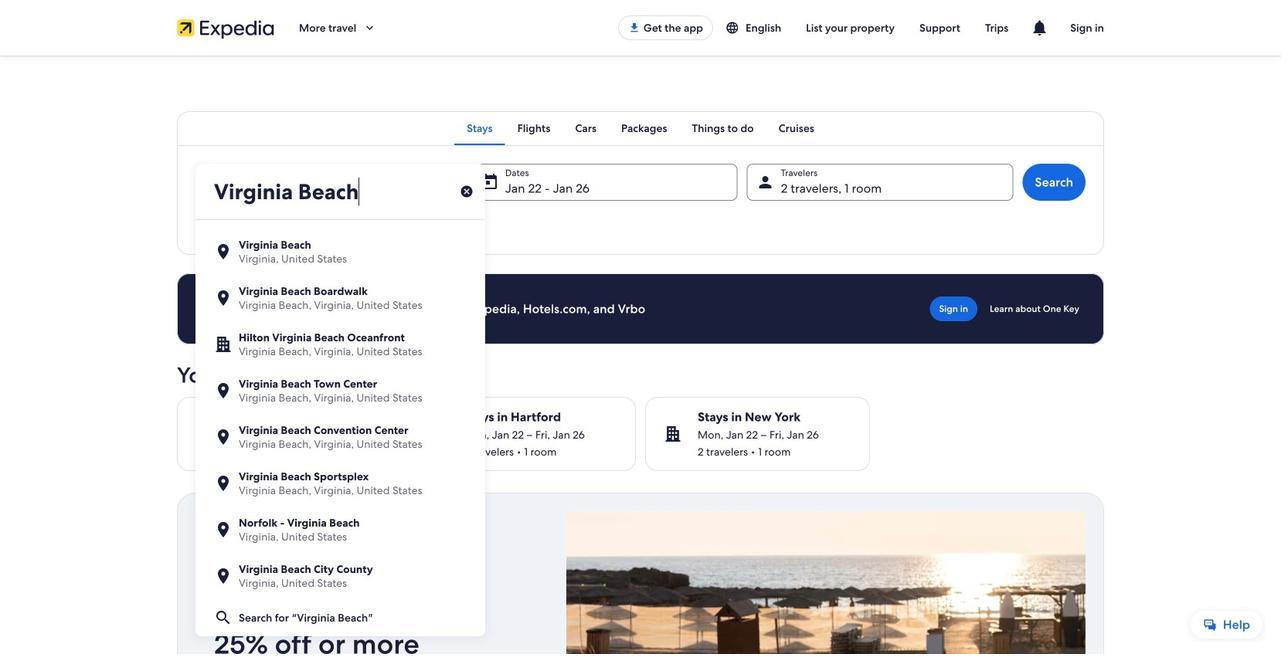 Task type: describe. For each thing, give the bounding box(es) containing it.
clear going to image
[[460, 185, 474, 199]]

1 stays image from the left
[[196, 425, 214, 444]]

small image
[[726, 21, 746, 35]]



Task type: vqa. For each thing, say whether or not it's contained in the screenshot.
2nd Popular Location image from the bottom
no



Task type: locate. For each thing, give the bounding box(es) containing it.
stays image
[[196, 425, 214, 444], [664, 425, 683, 444]]

main content
[[0, 56, 1282, 655]]

expedia logo image
[[177, 17, 274, 39]]

communication center icon image
[[1031, 19, 1049, 37]]

tab list
[[177, 111, 1105, 145]]

0 horizontal spatial stays image
[[196, 425, 214, 444]]

1 horizontal spatial stays image
[[664, 425, 683, 444]]

download the app button image
[[628, 22, 641, 34]]

Going to text field
[[196, 164, 485, 220]]

2 stays image from the left
[[664, 425, 683, 444]]

more travel image
[[363, 21, 377, 35]]



